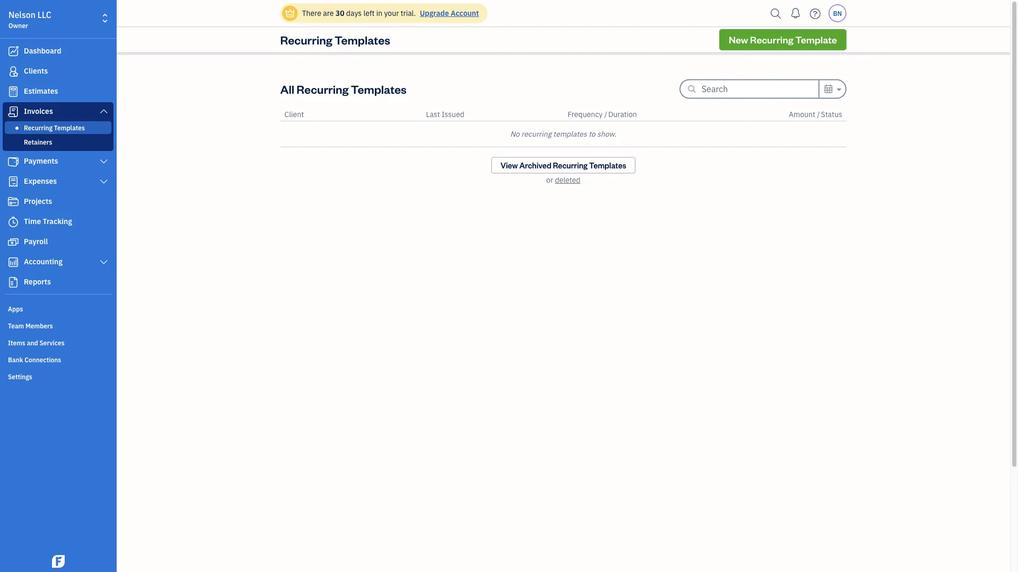 Task type: describe. For each thing, give the bounding box(es) containing it.
owner
[[8, 21, 28, 30]]

accounting link
[[3, 253, 114, 272]]

bank connections
[[8, 356, 61, 364]]

team members link
[[3, 318, 114, 334]]

chevron large down image for accounting
[[99, 258, 109, 267]]

projects link
[[3, 193, 114, 212]]

clients link
[[3, 62, 114, 81]]

amount
[[789, 110, 816, 119]]

dashboard
[[24, 46, 61, 56]]

Search text field
[[702, 80, 819, 97]]

days
[[346, 8, 362, 18]]

chart image
[[7, 257, 20, 268]]

duration link
[[609, 110, 637, 119]]

estimates
[[24, 86, 58, 96]]

payment image
[[7, 156, 20, 167]]

recurring templates link
[[5, 121, 111, 134]]

status link
[[821, 110, 843, 119]]

freshbooks image
[[50, 556, 67, 569]]

search image
[[768, 6, 785, 21]]

trial.
[[401, 8, 416, 18]]

clients
[[24, 66, 48, 76]]

to
[[589, 129, 596, 139]]

reports
[[24, 277, 51, 287]]

invoice image
[[7, 107, 20, 117]]

recurring down search image
[[750, 33, 794, 46]]

view archived recurring templates link
[[491, 157, 636, 174]]

frequency
[[568, 110, 603, 119]]

30
[[336, 8, 345, 18]]

bn
[[833, 9, 842, 18]]

settings
[[8, 373, 32, 381]]

apps link
[[3, 301, 114, 317]]

apps
[[8, 305, 23, 313]]

or
[[547, 175, 553, 185]]

members
[[25, 322, 53, 330]]

bank
[[8, 356, 23, 364]]

new recurring template link
[[720, 29, 847, 50]]

retainers link
[[5, 136, 111, 149]]

payments link
[[3, 152, 114, 171]]

are
[[323, 8, 334, 18]]

notifications image
[[787, 3, 804, 24]]

chevron large down image for payments
[[99, 158, 109, 166]]

team members
[[8, 322, 53, 330]]

all
[[280, 81, 294, 97]]

view archived recurring templates or deleted
[[501, 160, 626, 185]]

archived
[[520, 160, 552, 171]]

there
[[302, 8, 321, 18]]

recurring inside main element
[[24, 124, 53, 132]]

bank connections link
[[3, 352, 114, 368]]

items and services link
[[3, 335, 114, 351]]

report image
[[7, 277, 20, 288]]

caretdown image
[[836, 83, 842, 96]]

retainers
[[24, 138, 52, 146]]

invoices link
[[3, 102, 114, 121]]

timer image
[[7, 217, 20, 228]]

in
[[376, 8, 383, 18]]

settings link
[[3, 369, 114, 385]]

nelson
[[8, 9, 36, 20]]

expenses link
[[3, 172, 114, 191]]

payroll link
[[3, 233, 114, 252]]

payments
[[24, 156, 58, 166]]

and
[[27, 339, 38, 347]]

reports link
[[3, 273, 114, 292]]

templates inside view archived recurring templates or deleted
[[589, 160, 626, 171]]

bn button
[[829, 4, 847, 22]]

client image
[[7, 66, 20, 77]]



Task type: vqa. For each thing, say whether or not it's contained in the screenshot.
Bank Connections at the left of page
yes



Task type: locate. For each thing, give the bounding box(es) containing it.
/ left duration
[[605, 110, 607, 119]]

1 chevron large down image from the top
[[99, 158, 109, 166]]

1 vertical spatial chevron large down image
[[99, 178, 109, 186]]

time
[[24, 217, 41, 226]]

show.
[[597, 129, 617, 139]]

account
[[451, 8, 479, 18]]

issued
[[442, 110, 465, 119]]

chevron large down image down the retainers link
[[99, 158, 109, 166]]

templates
[[553, 129, 587, 139]]

recurring up deleted in the top right of the page
[[553, 160, 588, 171]]

recurring
[[280, 32, 332, 47], [750, 33, 794, 46], [297, 81, 349, 97], [24, 124, 53, 132], [553, 160, 588, 171]]

chevron large down image inside invoices link
[[99, 107, 109, 116]]

no
[[510, 129, 520, 139]]

2 chevron large down image from the top
[[99, 258, 109, 267]]

left
[[364, 8, 375, 18]]

templates
[[335, 32, 390, 47], [351, 81, 407, 97], [54, 124, 85, 132], [589, 160, 626, 171]]

2 chevron large down image from the top
[[99, 178, 109, 186]]

recurring templates down 30 at top
[[280, 32, 390, 47]]

1 chevron large down image from the top
[[99, 107, 109, 116]]

items and services
[[8, 339, 65, 347]]

client
[[285, 110, 304, 119]]

your
[[384, 8, 399, 18]]

0 horizontal spatial recurring templates
[[24, 124, 85, 132]]

expenses
[[24, 176, 57, 186]]

1 / from the left
[[605, 110, 607, 119]]

recurring templates up the retainers link
[[24, 124, 85, 132]]

payroll
[[24, 237, 48, 247]]

/
[[605, 110, 607, 119], [817, 110, 820, 119]]

accounting
[[24, 257, 63, 267]]

projects
[[24, 197, 52, 206]]

team
[[8, 322, 24, 330]]

no recurring templates to show.
[[510, 129, 617, 139]]

estimates link
[[3, 82, 114, 101]]

connections
[[25, 356, 61, 364]]

1 horizontal spatial recurring templates
[[280, 32, 390, 47]]

new recurring template
[[729, 33, 837, 46]]

new
[[729, 33, 748, 46]]

invoices
[[24, 106, 53, 116]]

last issued link
[[426, 110, 465, 119]]

chevron large down image up recurring templates link
[[99, 107, 109, 116]]

amount link
[[789, 110, 817, 119]]

time tracking link
[[3, 213, 114, 232]]

chevron large down image
[[99, 158, 109, 166], [99, 258, 109, 267]]

nelson llc owner
[[8, 9, 51, 30]]

calendar image
[[824, 82, 834, 95]]

frequency link
[[568, 110, 605, 119]]

crown image
[[285, 8, 296, 19]]

project image
[[7, 197, 20, 207]]

recurring
[[522, 129, 552, 139]]

client link
[[285, 110, 304, 119]]

main element
[[0, 0, 143, 573]]

amount / status
[[789, 110, 843, 119]]

estimate image
[[7, 86, 20, 97]]

chevron large down image for expenses
[[99, 178, 109, 186]]

status
[[821, 110, 843, 119]]

recurring right all
[[297, 81, 349, 97]]

0 vertical spatial recurring templates
[[280, 32, 390, 47]]

0 vertical spatial chevron large down image
[[99, 158, 109, 166]]

recurring templates
[[280, 32, 390, 47], [24, 124, 85, 132]]

last issued
[[426, 110, 465, 119]]

upgrade
[[420, 8, 449, 18]]

1 horizontal spatial /
[[817, 110, 820, 119]]

llc
[[38, 9, 51, 20]]

go to help image
[[807, 6, 824, 21]]

duration
[[609, 110, 637, 119]]

template
[[796, 33, 837, 46]]

recurring inside view archived recurring templates or deleted
[[553, 160, 588, 171]]

deleted
[[555, 175, 581, 185]]

expense image
[[7, 177, 20, 187]]

money image
[[7, 237, 20, 248]]

dashboard link
[[3, 42, 114, 61]]

recurring templates inside recurring templates link
[[24, 124, 85, 132]]

chevron large down image inside accounting link
[[99, 258, 109, 267]]

deleted link
[[555, 175, 581, 185]]

1 vertical spatial recurring templates
[[24, 124, 85, 132]]

chevron large down image for invoices
[[99, 107, 109, 116]]

dashboard image
[[7, 46, 20, 57]]

upgrade account link
[[418, 8, 479, 18]]

recurring down there
[[280, 32, 332, 47]]

view
[[501, 160, 518, 171]]

chevron large down image
[[99, 107, 109, 116], [99, 178, 109, 186]]

chevron large down image down payroll link on the left
[[99, 258, 109, 267]]

recurring up retainers
[[24, 124, 53, 132]]

frequency / duration
[[568, 110, 637, 119]]

/ for duration
[[605, 110, 607, 119]]

templates inside recurring templates link
[[54, 124, 85, 132]]

1 vertical spatial chevron large down image
[[99, 258, 109, 267]]

chevron large down image down payments link
[[99, 178, 109, 186]]

tracking
[[43, 217, 72, 226]]

services
[[40, 339, 65, 347]]

2 / from the left
[[817, 110, 820, 119]]

chevron large down image inside expenses link
[[99, 178, 109, 186]]

time tracking
[[24, 217, 72, 226]]

/ for status
[[817, 110, 820, 119]]

0 vertical spatial chevron large down image
[[99, 107, 109, 116]]

last
[[426, 110, 440, 119]]

all recurring templates
[[280, 81, 407, 97]]

0 horizontal spatial /
[[605, 110, 607, 119]]

items
[[8, 339, 25, 347]]

/ left status in the right top of the page
[[817, 110, 820, 119]]

there are 30 days left in your trial. upgrade account
[[302, 8, 479, 18]]



